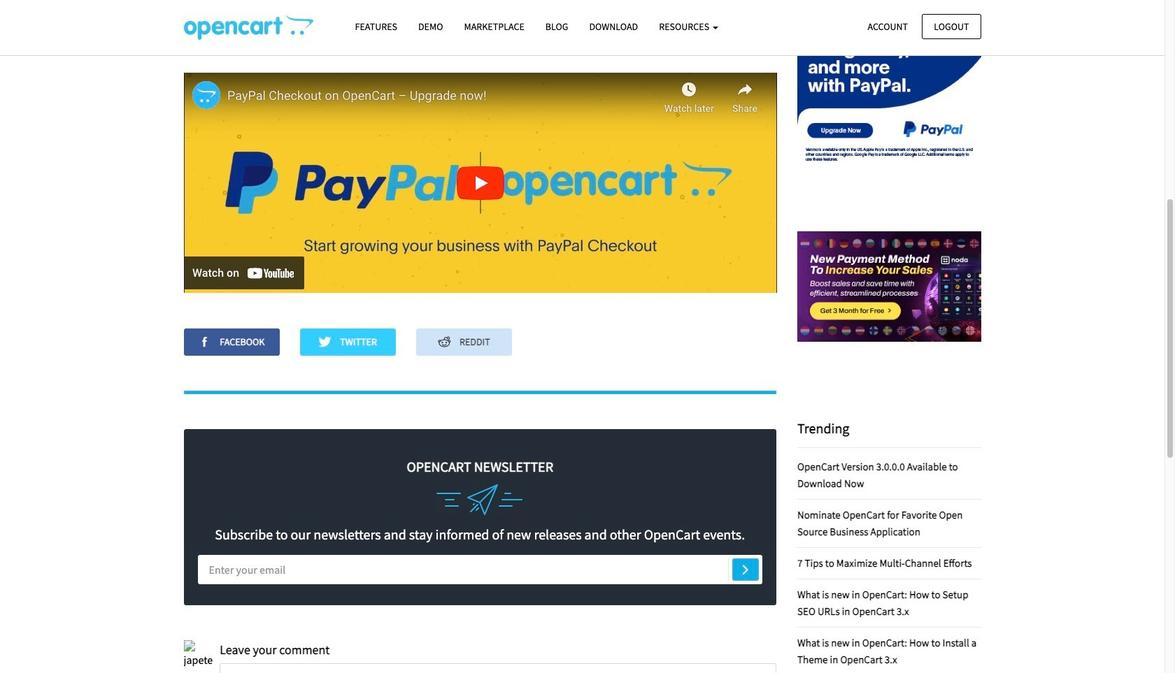 Task type: vqa. For each thing, say whether or not it's contained in the screenshot.
the will
no



Task type: describe. For each thing, give the bounding box(es) containing it.
japete image
[[184, 641, 213, 670]]

Enter your email text field
[[198, 555, 763, 585]]

paypal checkout on opencart – upgrade now! image
[[184, 15, 313, 40]]

noda image
[[798, 195, 981, 379]]



Task type: locate. For each thing, give the bounding box(es) containing it.
social facebook image
[[198, 336, 218, 349]]

angle right image
[[743, 561, 749, 578]]

paypal blog image
[[798, 0, 981, 181]]

social reddit image
[[438, 336, 458, 349]]

social twitter image
[[319, 336, 338, 349]]

Write your comment here... text field
[[220, 664, 777, 674]]



